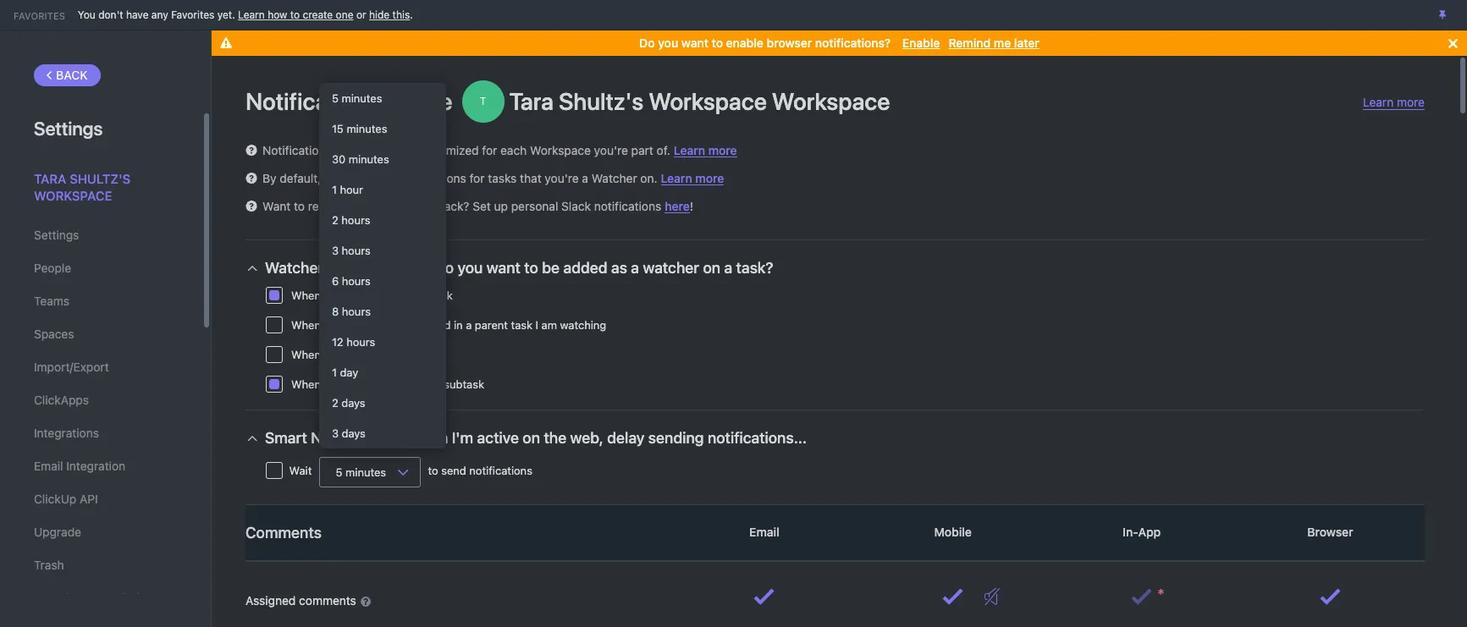 Task type: locate. For each thing, give the bounding box(es) containing it.
2 horizontal spatial on
[[703, 259, 721, 277]]

you're right that
[[545, 171, 579, 185]]

settings down back link
[[34, 118, 103, 140]]

watcher inside by default, you'll receive notifications for tasks that you're a watcher on. learn more
[[592, 171, 637, 185]]

you're left part
[[594, 143, 628, 158]]

1 vertical spatial in
[[454, 318, 463, 332]]

3 down 2 days on the bottom left
[[332, 427, 339, 440]]

5 up 15
[[332, 91, 339, 105]]

days for 3 days
[[342, 427, 366, 440]]

0 horizontal spatial email
[[34, 459, 63, 473]]

on right comment
[[381, 378, 394, 391]]

2 days from the top
[[342, 427, 366, 440]]

you're for part
[[594, 143, 628, 158]]

on right watcher
[[703, 259, 721, 277]]

want right do
[[682, 36, 709, 50]]

when i comment on a task or subtask
[[291, 378, 484, 391]]

in inside want to receive notifications in slack? set up personal slack notifications here !
[[421, 199, 431, 213]]

the left the "web,"
[[544, 429, 567, 447]]

0 horizontal spatial want
[[487, 259, 521, 277]]

want
[[682, 36, 709, 50], [487, 259, 521, 277]]

2 down comment
[[332, 396, 339, 410]]

the left the t
[[418, 87, 453, 115]]

1 vertical spatial for
[[482, 143, 497, 158]]

task down the settings: in the left top of the page
[[374, 289, 396, 302]]

one
[[336, 8, 354, 21]]

receive down 30 minutes in the top left of the page
[[356, 171, 396, 185]]

for inside by default, you'll receive notifications for tasks that you're a watcher on. learn more
[[470, 171, 485, 185]]

subtask up created
[[413, 289, 453, 302]]

0 horizontal spatial watcher
[[265, 259, 324, 277]]

1 horizontal spatial in
[[454, 318, 463, 332]]

0 vertical spatial on
[[703, 259, 721, 277]]

tara for tara shultz's workspace
[[34, 171, 66, 186]]

15 minutes
[[332, 122, 387, 136]]

1 3 from the top
[[332, 244, 339, 257]]

favorites
[[171, 8, 215, 21], [14, 10, 65, 21]]

days down 2 days on the bottom left
[[342, 427, 366, 440]]

have
[[126, 8, 149, 21]]

web,
[[570, 429, 604, 447]]

hours right '12'
[[347, 335, 376, 349]]

0 horizontal spatial the
[[418, 87, 453, 115]]

watcher left 6
[[265, 259, 324, 277]]

set
[[473, 199, 491, 213]]

1 vertical spatial on
[[381, 378, 394, 391]]

1 day
[[332, 366, 358, 379]]

0 vertical spatial the
[[418, 87, 453, 115]]

you're inside by default, you'll receive notifications for tasks that you're a watcher on. learn more
[[545, 171, 579, 185]]

1 vertical spatial 5 minutes
[[333, 465, 389, 479]]

create left one
[[303, 8, 333, 21]]

shultz's for tara shultz's workspace
[[70, 171, 131, 186]]

more inside by default, you'll receive notifications for tasks that you're a watcher on. learn more
[[696, 171, 724, 185]]

2 2 from the top
[[332, 396, 339, 410]]

2 down "1 hour"
[[332, 213, 339, 227]]

t
[[480, 95, 486, 108]]

tara up settings link
[[34, 171, 66, 186]]

0 horizontal spatial shultz's
[[70, 171, 131, 186]]

minutes up 'settings'
[[347, 122, 387, 136]]

1 horizontal spatial tara
[[510, 87, 554, 115]]

on right active
[[523, 429, 540, 447]]

days down comment
[[342, 396, 366, 410]]

workspace up that
[[530, 143, 591, 158]]

receive inside by default, you'll receive notifications for tasks that you're a watcher on. learn more
[[356, 171, 396, 185]]

favorites right the any
[[171, 8, 215, 21]]

notifications down on.
[[594, 199, 662, 213]]

create down 6 hours
[[330, 289, 362, 302]]

5 minutes up 15 minutes
[[332, 91, 382, 105]]

am
[[542, 318, 557, 332]]

1 horizontal spatial on
[[523, 429, 540, 447]]

remind
[[949, 36, 991, 50]]

security
[[34, 591, 79, 606]]

watching
[[560, 318, 607, 332]]

hours up the settings: in the left top of the page
[[342, 244, 371, 257]]

watcher left on.
[[592, 171, 637, 185]]

email inside settings element
[[34, 459, 63, 473]]

1 vertical spatial 1
[[332, 366, 337, 379]]

later
[[1015, 36, 1040, 50]]

1 horizontal spatial receive
[[356, 171, 396, 185]]

in
[[421, 199, 431, 213], [454, 318, 463, 332]]

0 vertical spatial 5
[[332, 91, 339, 105]]

be right "can"
[[399, 143, 413, 158]]

tara inside tara shultz's workspace
[[34, 171, 66, 186]]

0 horizontal spatial tara
[[34, 171, 66, 186]]

0 vertical spatial in
[[421, 199, 431, 213]]

want right the do
[[487, 259, 521, 277]]

notifications inside by default, you'll receive notifications for tasks that you're a watcher on. learn more
[[399, 171, 467, 185]]

learn inside by default, you'll receive notifications for tasks that you're a watcher on. learn more
[[661, 171, 693, 185]]

teams link
[[34, 287, 169, 316]]

settings up the "people"
[[34, 228, 79, 242]]

1 vertical spatial days
[[342, 427, 366, 440]]

shultz's for tara shultz's workspace workspace
[[559, 87, 644, 115]]

i
[[324, 289, 327, 302], [536, 318, 539, 332], [324, 348, 327, 362], [324, 378, 327, 391]]

shultz's
[[559, 87, 644, 115], [70, 171, 131, 186]]

0 vertical spatial email
[[34, 459, 63, 473]]

edit
[[330, 348, 349, 362]]

1 for 1 day
[[332, 366, 337, 379]]

notifications down customized
[[399, 171, 467, 185]]

comments
[[299, 594, 356, 608]]

off image
[[985, 589, 1000, 606]]

import/export link
[[34, 353, 169, 382]]

in left the slack?
[[421, 199, 431, 213]]

to right want
[[294, 199, 305, 213]]

1 horizontal spatial shultz's
[[559, 87, 644, 115]]

0 vertical spatial shultz's
[[559, 87, 644, 115]]

or down created
[[430, 378, 441, 391]]

notifications down hour
[[351, 199, 418, 213]]

0 horizontal spatial favorites
[[14, 10, 65, 21]]

8 hours
[[332, 305, 371, 318]]

a up the "slack"
[[582, 171, 589, 185]]

2 days
[[332, 396, 366, 410]]

1 vertical spatial shultz's
[[70, 171, 131, 186]]

tara right the t
[[510, 87, 554, 115]]

task?
[[736, 259, 774, 277]]

a inside by default, you'll receive notifications for tasks that you're a watcher on. learn more
[[582, 171, 589, 185]]

1 horizontal spatial be
[[542, 259, 560, 277]]

you're
[[594, 143, 628, 158], [545, 171, 579, 185]]

when i edit a task or subtask
[[291, 348, 440, 362]]

0 vertical spatial tara
[[510, 87, 554, 115]]

for left each on the top of the page
[[482, 143, 497, 158]]

1 vertical spatial settings
[[34, 228, 79, 242]]

watcher
[[592, 171, 637, 185], [265, 259, 324, 277]]

5 right wait
[[336, 465, 343, 479]]

do
[[640, 36, 655, 50]]

1 horizontal spatial you
[[658, 36, 679, 50]]

for for notifications
[[470, 171, 485, 185]]

upgrade link
[[34, 518, 169, 547]]

here link
[[665, 199, 690, 213]]

receive
[[356, 171, 396, 185], [308, 199, 348, 213]]

slack?
[[434, 199, 470, 213]]

0 horizontal spatial you
[[458, 259, 483, 277]]

that
[[520, 171, 542, 185]]

receive down "1 hour"
[[308, 199, 348, 213]]

hours right 6
[[342, 274, 371, 288]]

for
[[385, 87, 413, 115], [482, 143, 497, 158], [470, 171, 485, 185]]

1 left hour
[[332, 183, 337, 196]]

settings:
[[327, 259, 388, 277]]

hours right 8
[[342, 305, 371, 318]]

3
[[332, 244, 339, 257], [332, 427, 339, 440]]

clickup api link
[[34, 485, 169, 514]]

for up 15 minutes
[[385, 87, 413, 115]]

1 horizontal spatial email
[[747, 525, 783, 539]]

workspace up settings link
[[34, 188, 112, 203]]

0 vertical spatial 3
[[332, 244, 339, 257]]

0 horizontal spatial in
[[421, 199, 431, 213]]

1 vertical spatial 5
[[336, 465, 343, 479]]

you right do
[[658, 36, 679, 50]]

when for when i create a task or subtask
[[291, 289, 321, 302]]

i for when i comment on a task or subtask
[[324, 378, 327, 391]]

me
[[994, 36, 1011, 50]]

1 vertical spatial tara
[[34, 171, 66, 186]]

on
[[703, 259, 721, 277], [381, 378, 394, 391], [523, 429, 540, 447]]

do
[[436, 259, 454, 277]]

wait
[[286, 464, 315, 478]]

0 horizontal spatial be
[[399, 143, 413, 158]]

you'll
[[324, 171, 353, 185]]

1 vertical spatial watcher
[[265, 259, 324, 277]]

you
[[658, 36, 679, 50], [458, 259, 483, 277]]

shultz's up settings link
[[70, 171, 131, 186]]

1 horizontal spatial you're
[[594, 143, 628, 158]]

1 vertical spatial receive
[[308, 199, 348, 213]]

30
[[332, 152, 346, 166]]

2 hours
[[332, 213, 370, 227]]

0 vertical spatial receive
[[356, 171, 396, 185]]

2 3 from the top
[[332, 427, 339, 440]]

to inside want to receive notifications in slack? set up personal slack notifications here !
[[294, 199, 305, 213]]

5 minutes down notifications: on the bottom left of the page
[[333, 465, 389, 479]]

1 vertical spatial more
[[709, 143, 737, 157]]

hour
[[340, 183, 363, 196]]

0 vertical spatial watcher
[[592, 171, 637, 185]]

0 vertical spatial you're
[[594, 143, 628, 158]]

mobile
[[932, 525, 975, 539]]

subtask down created
[[400, 348, 440, 362]]

1 horizontal spatial want
[[682, 36, 709, 50]]

1 vertical spatial 2
[[332, 396, 339, 410]]

tara
[[510, 87, 554, 115], [34, 171, 66, 186]]

2 for 2 days
[[332, 396, 339, 410]]

spaces link
[[34, 320, 169, 349]]

0 vertical spatial 2
[[332, 213, 339, 227]]

settings
[[34, 118, 103, 140], [34, 228, 79, 242]]

1 left day
[[332, 366, 337, 379]]

2 vertical spatial learn more link
[[661, 171, 724, 185]]

1 vertical spatial email
[[747, 525, 783, 539]]

receive inside want to receive notifications in slack? set up personal slack notifications here !
[[308, 199, 348, 213]]

shultz's up part
[[559, 87, 644, 115]]

trash link
[[34, 551, 169, 580]]

in-
[[1123, 525, 1139, 539]]

3 up the settings: in the left top of the page
[[332, 244, 339, 257]]

favorites left you
[[14, 10, 65, 21]]

0 vertical spatial 1
[[332, 183, 337, 196]]

to
[[290, 8, 300, 21], [712, 36, 723, 50], [294, 199, 305, 213], [524, 259, 539, 277], [428, 464, 438, 478]]

5 minutes
[[332, 91, 382, 105], [333, 465, 389, 479]]

1 horizontal spatial watcher
[[592, 171, 637, 185]]

1 days from the top
[[342, 396, 366, 410]]

1 horizontal spatial the
[[544, 429, 567, 447]]

1 vertical spatial be
[[542, 259, 560, 277]]

shultz's inside tara shultz's workspace
[[70, 171, 131, 186]]

minutes
[[342, 91, 382, 105], [347, 122, 387, 136], [349, 152, 389, 166], [346, 465, 386, 479]]

1 2 from the top
[[332, 213, 339, 227]]

clickapps
[[34, 393, 89, 407]]

default,
[[280, 171, 321, 185]]

0 horizontal spatial receive
[[308, 199, 348, 213]]

1 1 from the top
[[332, 183, 337, 196]]

for left tasks
[[470, 171, 485, 185]]

tara for tara shultz's workspace workspace
[[510, 87, 554, 115]]

1 vertical spatial you're
[[545, 171, 579, 185]]

be left added
[[542, 259, 560, 277]]

2 settings from the top
[[34, 228, 79, 242]]

email integration
[[34, 459, 125, 473]]

hours for 2 hours
[[342, 213, 370, 227]]

task left am
[[511, 318, 533, 332]]

0 vertical spatial you
[[658, 36, 679, 50]]

2 vertical spatial more
[[696, 171, 724, 185]]

as
[[612, 259, 628, 277]]

learn
[[238, 8, 265, 21], [1364, 95, 1394, 109], [674, 143, 706, 157], [661, 171, 693, 185]]

3 for 3 days
[[332, 427, 339, 440]]

2 1 from the top
[[332, 366, 337, 379]]

you're inside notification settings can be customized for each workspace you're part of. learn more
[[594, 143, 628, 158]]

hours
[[342, 213, 370, 227], [342, 244, 371, 257], [342, 274, 371, 288], [342, 305, 371, 318], [347, 335, 376, 349]]

learn how to create one link
[[238, 8, 354, 21]]

hours down hour
[[342, 213, 370, 227]]

0 vertical spatial be
[[399, 143, 413, 158]]

1 vertical spatial learn more link
[[674, 143, 737, 157]]

app
[[1139, 525, 1161, 539]]

you right the do
[[458, 259, 483, 277]]

2 vertical spatial for
[[470, 171, 485, 185]]

back link
[[34, 64, 101, 86]]

security & permissions link
[[34, 584, 169, 613]]

0 vertical spatial days
[[342, 396, 366, 410]]

0 vertical spatial create
[[303, 8, 333, 21]]

a left 8
[[324, 318, 330, 332]]

email for email integration
[[34, 459, 63, 473]]

0 vertical spatial settings
[[34, 118, 103, 140]]

can
[[376, 143, 396, 158]]

learn more link
[[1364, 95, 1425, 110], [674, 143, 737, 157], [661, 171, 724, 185]]

each
[[501, 143, 527, 158]]

0 horizontal spatial you're
[[545, 171, 579, 185]]

for inside notification settings can be customized for each workspace you're part of. learn more
[[482, 143, 497, 158]]

in right created
[[454, 318, 463, 332]]

learn inside notification settings can be customized for each workspace you're part of. learn more
[[674, 143, 706, 157]]

1 vertical spatial 3
[[332, 427, 339, 440]]



Task type: vqa. For each thing, say whether or not it's contained in the screenshot.
the topmost Team
no



Task type: describe. For each thing, give the bounding box(es) containing it.
notification settings can be customized for each workspace you're part of. learn more
[[263, 143, 737, 158]]

teams
[[34, 294, 69, 308]]

or up when i comment on a task or subtask
[[386, 348, 397, 362]]

1 horizontal spatial favorites
[[171, 8, 215, 21]]

people link
[[34, 254, 169, 283]]

1 vertical spatial the
[[544, 429, 567, 447]]

or right one
[[356, 8, 366, 21]]

3 for 3 hours
[[332, 244, 339, 257]]

learn more link for learn
[[661, 171, 724, 185]]

email for email
[[747, 525, 783, 539]]

minutes right 30
[[349, 152, 389, 166]]

here
[[665, 199, 690, 213]]

you don't have any favorites yet. learn how to create one or hide this .
[[78, 8, 413, 21]]

to right how
[[290, 8, 300, 21]]

.
[[410, 8, 413, 21]]

to left "send"
[[428, 464, 438, 478]]

clickapps link
[[34, 386, 169, 415]]

learn more
[[1364, 95, 1425, 109]]

12
[[332, 335, 344, 349]]

0 vertical spatial learn more link
[[1364, 95, 1425, 110]]

hide this link
[[369, 8, 410, 21]]

integration
[[66, 459, 125, 473]]

30 minutes
[[332, 152, 389, 166]]

for for customized
[[482, 143, 497, 158]]

parent
[[475, 318, 508, 332]]

&
[[82, 591, 90, 606]]

workspace inside tara shultz's workspace
[[34, 188, 112, 203]]

1 hour
[[332, 183, 363, 196]]

days for 2 days
[[342, 396, 366, 410]]

watcher settings: when do you want to be added as a watcher on a task?
[[265, 259, 774, 277]]

spaces
[[34, 327, 74, 341]]

browser
[[1305, 525, 1357, 539]]

subtask left is
[[357, 318, 397, 332]]

hours for 12 hours
[[347, 335, 376, 349]]

yet.
[[217, 8, 235, 21]]

watcher
[[643, 259, 700, 277]]

on.
[[641, 171, 658, 185]]

a right as
[[631, 259, 639, 277]]

minutes up 15 minutes
[[342, 91, 382, 105]]

0 horizontal spatial on
[[381, 378, 394, 391]]

2 vertical spatial on
[[523, 429, 540, 447]]

a left task?
[[725, 259, 733, 277]]

when for when a new subtask is created in a parent task i am watching
[[291, 318, 321, 332]]

workspace up of.
[[649, 87, 767, 115]]

1 settings from the top
[[34, 118, 103, 140]]

or up is
[[399, 289, 410, 302]]

to send notifications
[[425, 464, 533, 478]]

i for when i create a task or subtask
[[324, 289, 327, 302]]

learn more link for more
[[674, 143, 737, 157]]

hours for 6 hours
[[342, 274, 371, 288]]

up
[[494, 199, 508, 213]]

!
[[690, 199, 694, 213]]

any
[[151, 8, 168, 21]]

3 days
[[332, 427, 366, 440]]

a down "when i edit a task or subtask"
[[397, 378, 403, 391]]

when for when i edit a task or subtask
[[291, 348, 321, 362]]

part
[[632, 143, 654, 158]]

slack
[[562, 199, 591, 213]]

be inside notification settings can be customized for each workspace you're part of. learn more
[[399, 143, 413, 158]]

workspace inside notification settings can be customized for each workspace you're part of. learn more
[[530, 143, 591, 158]]

is
[[400, 318, 409, 332]]

0 vertical spatial more
[[1398, 95, 1425, 109]]

i'm
[[452, 429, 474, 447]]

to left enable
[[712, 36, 723, 50]]

more inside notification settings can be customized for each workspace you're part of. learn more
[[709, 143, 737, 157]]

smart notifications: when i'm active on the web, delay sending notifications...
[[265, 429, 807, 447]]

tara shultz's workspace workspace
[[504, 87, 891, 115]]

new
[[333, 318, 354, 332]]

notifications
[[246, 87, 380, 115]]

0 vertical spatial want
[[682, 36, 709, 50]]

i for when i edit a task or subtask
[[324, 348, 327, 362]]

settings
[[329, 143, 373, 158]]

12 hours
[[332, 335, 376, 349]]

1 for 1 hour
[[332, 183, 337, 196]]

day
[[340, 366, 358, 379]]

a down 6 hours
[[365, 289, 371, 302]]

don't
[[98, 8, 123, 21]]

delay
[[607, 429, 645, 447]]

8
[[332, 305, 339, 318]]

to left added
[[524, 259, 539, 277]]

api
[[80, 492, 98, 506]]

1 vertical spatial you
[[458, 259, 483, 277]]

created
[[412, 318, 451, 332]]

integrations
[[34, 426, 99, 440]]

notification
[[263, 143, 326, 158]]

customized
[[416, 143, 479, 158]]

enable
[[903, 36, 941, 50]]

sending
[[649, 429, 704, 447]]

0 vertical spatial 5 minutes
[[332, 91, 382, 105]]

1 vertical spatial create
[[330, 289, 362, 302]]

back
[[56, 68, 88, 82]]

when for when i comment on a task or subtask
[[291, 378, 321, 391]]

hours for 8 hours
[[342, 305, 371, 318]]

notifications for the
[[246, 87, 458, 115]]

people
[[34, 261, 71, 275]]

added
[[564, 259, 608, 277]]

a left parent
[[466, 318, 472, 332]]

15
[[332, 122, 344, 136]]

settings element
[[0, 30, 212, 628]]

you're for a
[[545, 171, 579, 185]]

want
[[263, 199, 291, 213]]

workspace down do you want to enable browser notifications? enable remind me later
[[772, 87, 891, 115]]

task down "when i edit a task or subtask"
[[406, 378, 427, 391]]

tara shultz's workspace
[[34, 171, 131, 203]]

minutes down notifications: on the bottom left of the page
[[346, 465, 386, 479]]

clickup
[[34, 492, 76, 506]]

enable
[[726, 36, 764, 50]]

notifications...
[[708, 429, 807, 447]]

hours for 3 hours
[[342, 244, 371, 257]]

integrations link
[[34, 419, 169, 448]]

notifications down active
[[469, 464, 533, 478]]

trash
[[34, 558, 64, 573]]

in-app
[[1120, 525, 1164, 539]]

1 vertical spatial want
[[487, 259, 521, 277]]

of.
[[657, 143, 671, 158]]

how
[[268, 8, 287, 21]]

2 for 2 hours
[[332, 213, 339, 227]]

clickup api
[[34, 492, 98, 506]]

active
[[477, 429, 519, 447]]

subtask up i'm
[[444, 378, 484, 391]]

task right edit
[[361, 348, 383, 362]]

smart
[[265, 429, 307, 447]]

a right edit
[[352, 348, 358, 362]]

import/export
[[34, 360, 109, 374]]

this
[[393, 8, 410, 21]]

email integration link
[[34, 452, 169, 481]]

do you want to enable browser notifications? enable remind me later
[[640, 36, 1040, 50]]

security & permissions
[[34, 591, 160, 606]]

permissions
[[94, 591, 160, 606]]

upgrade
[[34, 525, 81, 540]]

assigned
[[246, 594, 296, 608]]

0 vertical spatial for
[[385, 87, 413, 115]]



